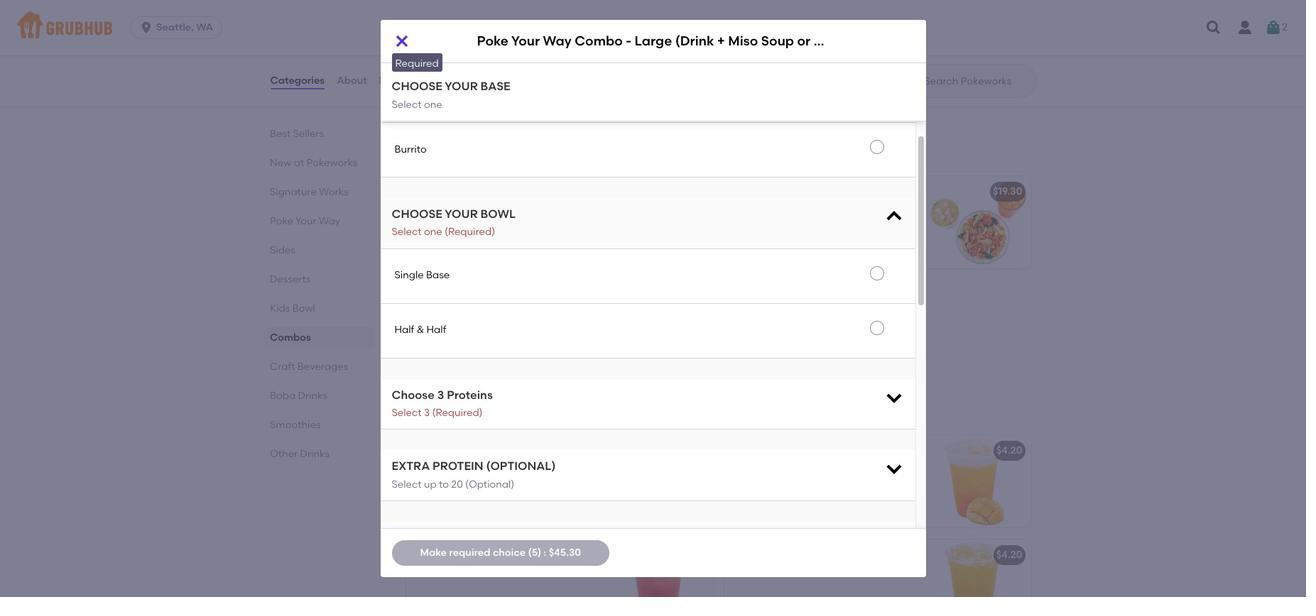 Task type: locate. For each thing, give the bounding box(es) containing it.
1 vertical spatial combo
[[497, 186, 533, 198]]

craft beverages down the proteins
[[403, 402, 525, 420]]

strawberry lemonade image
[[606, 540, 713, 597]]

sweet
[[415, 65, 443, 77]]

craft beverages
[[270, 361, 348, 373], [403, 402, 525, 420]]

and
[[447, 94, 467, 106], [860, 220, 879, 232], [500, 325, 519, 337]]

drinks right boba
[[298, 390, 327, 402]]

- up bowl button
[[626, 33, 632, 49]]

select up required
[[392, 45, 422, 57]]

your down base
[[441, 290, 462, 302]]

large up three proteins with your choice of mix ins, toppings, and flavor.
[[534, 290, 562, 302]]

1 vertical spatial choose
[[392, 80, 442, 93]]

kettle
[[814, 33, 852, 49], [640, 186, 669, 198], [669, 290, 698, 302]]

works up bowl
[[464, 186, 494, 198]]

your inside choose your bowl select one (required)
[[445, 207, 478, 221]]

2 choose from the top
[[392, 80, 442, 93]]

signature down at
[[270, 186, 316, 198]]

0 vertical spatial poke
[[477, 33, 509, 49]]

$19.30 for $19.30
[[993, 186, 1023, 198]]

1 horizontal spatial your
[[441, 290, 462, 302]]

lilikoi lemonade image
[[606, 436, 713, 528]]

0 vertical spatial -
[[626, 33, 632, 49]]

poke
[[477, 33, 509, 49], [270, 215, 293, 227], [415, 290, 438, 302]]

toppings, right mix-
[[813, 220, 858, 232]]

0 vertical spatial pokeworks
[[469, 94, 520, 106]]

select down choose
[[392, 407, 422, 419]]

1 vertical spatial up
[[424, 479, 437, 491]]

1 vertical spatial proteins
[[445, 310, 484, 322]]

2 $19.30 from the left
[[993, 186, 1023, 198]]

2 vertical spatial with
[[486, 310, 506, 322]]

0 horizontal spatial way
[[319, 215, 340, 227]]

$19.30 +
[[671, 186, 707, 198]]

1 horizontal spatial works
[[464, 186, 494, 198]]

0 vertical spatial combos
[[403, 143, 466, 161]]

3
[[437, 388, 444, 402], [424, 407, 430, 419]]

other
[[270, 448, 297, 460]]

lemonade
[[445, 445, 497, 457], [769, 445, 822, 457], [471, 549, 523, 561]]

1 vertical spatial choice
[[532, 310, 565, 322]]

1 horizontal spatial soup
[[630, 290, 655, 302]]

0 vertical spatial to
[[766, 206, 776, 218]]

2 half from the left
[[427, 324, 446, 336]]

strawberry lemonade
[[415, 549, 523, 561]]

lemonade right mango
[[769, 445, 822, 457]]

1 horizontal spatial combos
[[403, 143, 466, 161]]

signature works combo (drink + miso soup or kettle chips) image
[[606, 176, 713, 269]]

(drink
[[675, 33, 714, 49], [536, 186, 565, 198], [565, 290, 594, 302]]

poke your way combo - large (drink + miso soup or kettle chips)
[[477, 33, 897, 49], [415, 290, 732, 302]]

signature for signature works combo (drink + miso soup or kettle chips)
[[415, 186, 462, 198]]

Search Pokeworks search field
[[923, 75, 1032, 88]]

$45.30
[[549, 547, 581, 559]]

2 vertical spatial poke
[[415, 290, 438, 302]]

select down extra
[[392, 479, 422, 491]]

mix-
[[773, 220, 795, 232]]

0 vertical spatial with
[[490, 51, 510, 63]]

2 vertical spatial and
[[500, 325, 519, 337]]

way up three proteins with your choice of mix ins, toppings, and flavor.
[[465, 290, 486, 302]]

select down reviews on the left top of page
[[392, 98, 422, 110]]

your up the white
[[511, 33, 540, 49]]

$7.80
[[677, 31, 701, 43]]

to up mix-
[[766, 206, 776, 218]]

1 horizontal spatial flavor.
[[733, 235, 762, 247]]

-
[[626, 33, 632, 49], [527, 290, 532, 302]]

choice
[[874, 206, 906, 218], [532, 310, 565, 322], [493, 547, 526, 559]]

proteins up mix-
[[786, 206, 826, 218]]

1 vertical spatial and
[[860, 220, 879, 232]]

toppings, right mix
[[452, 325, 497, 337]]

kids
[[270, 303, 290, 315]]

- up three proteins with your choice of mix ins, toppings, and flavor.
[[527, 290, 532, 302]]

2 horizontal spatial way
[[543, 33, 572, 49]]

1 vertical spatial (required)
[[432, 407, 483, 419]]

1 horizontal spatial and
[[500, 325, 519, 337]]

proteins inside three proteins with your choice of mix ins, toppings, and flavor.
[[445, 310, 484, 322]]

ins, right mix
[[434, 325, 450, 337]]

1 horizontal spatial signature
[[415, 186, 462, 198]]

select up single
[[392, 226, 422, 238]]

drinks right other
[[300, 448, 329, 460]]

choose up chicken
[[392, 26, 442, 40]]

base down "mandarin" on the left
[[481, 80, 510, 93]]

and inside three proteins with your choice of mix ins, toppings, and flavor.
[[500, 325, 519, 337]]

1 vertical spatial drinks
[[300, 448, 329, 460]]

combo
[[575, 33, 623, 49], [497, 186, 533, 198], [489, 290, 525, 302]]

lemonade up protein
[[445, 445, 497, 457]]

combos
[[403, 143, 466, 161], [270, 332, 311, 344]]

2 vertical spatial way
[[465, 290, 486, 302]]

0 horizontal spatial proteins
[[445, 310, 484, 322]]

combos down kids bowl
[[270, 332, 311, 344]]

strawberry lemonade button
[[406, 540, 713, 597]]

with inside chicken or tofu with white rice, sweet corn, mandarin orange, edamame, surimi salad, wonton crisps, and pokeworks classic
[[490, 51, 510, 63]]

0 vertical spatial (required)
[[445, 226, 495, 238]]

base
[[481, 26, 510, 40], [481, 80, 510, 93]]

beverages up boba drinks
[[297, 361, 348, 373]]

choose your base select one down corn,
[[392, 80, 510, 110]]

proteins
[[786, 206, 826, 218], [445, 310, 484, 322]]

1 vertical spatial -
[[527, 290, 532, 302]]

seattle,
[[156, 21, 194, 33]]

bowl right kids
[[292, 303, 315, 315]]

0 horizontal spatial works
[[319, 186, 348, 198]]

choose your base select one up corn,
[[392, 26, 510, 57]]

1 vertical spatial your
[[445, 80, 478, 93]]

1 horizontal spatial your
[[851, 206, 872, 218]]

1 vertical spatial choose your base select one
[[392, 80, 510, 110]]

1 horizontal spatial poke
[[415, 290, 438, 302]]

combos down crisps,
[[403, 143, 466, 161]]

3 down choose
[[424, 407, 430, 419]]

mandarin
[[472, 65, 519, 77]]

bowl down reviews on the left top of page
[[395, 88, 417, 101]]

your down "signature works"
[[295, 215, 316, 227]]

1 vertical spatial to
[[439, 479, 449, 491]]

3 right choose
[[437, 388, 444, 402]]

works down new at pokeworks
[[319, 186, 348, 198]]

0 vertical spatial large
[[635, 33, 672, 49]]

(required) down the proteins
[[432, 407, 483, 419]]

craft up boba
[[270, 361, 295, 373]]

2 horizontal spatial kettle
[[814, 33, 852, 49]]

(required) down bowl
[[445, 226, 495, 238]]

0 vertical spatial up
[[751, 206, 764, 218]]

ins, right base,
[[794, 220, 810, 232]]

about
[[337, 74, 367, 87]]

craft
[[270, 361, 295, 373], [403, 402, 443, 420]]

soup
[[761, 33, 794, 49], [601, 186, 626, 198], [630, 290, 655, 302]]

base,
[[745, 220, 771, 232]]

1 horizontal spatial pokeworks
[[469, 94, 520, 106]]

0 vertical spatial choose your base select one
[[392, 26, 510, 57]]

large left $7.80
[[635, 33, 672, 49]]

0 vertical spatial beverages
[[297, 361, 348, 373]]

1 horizontal spatial 3
[[437, 388, 444, 402]]

0 vertical spatial 3
[[437, 388, 444, 402]]

0 vertical spatial chips)
[[855, 33, 897, 49]]

1 horizontal spatial kettle
[[669, 290, 698, 302]]

0 horizontal spatial choice
[[493, 547, 526, 559]]

0 horizontal spatial signature
[[270, 186, 316, 198]]

drinks for other drinks
[[300, 448, 329, 460]]

0 vertical spatial base
[[481, 26, 510, 40]]

0 vertical spatial way
[[543, 33, 572, 49]]

beverages down the proteins
[[446, 402, 525, 420]]

1 horizontal spatial choice
[[532, 310, 565, 322]]

pokeworks right at
[[306, 157, 357, 169]]

signature for signature works
[[270, 186, 316, 198]]

chips)
[[855, 33, 897, 49], [671, 186, 703, 198], [700, 290, 732, 302]]

3 select from the top
[[392, 226, 422, 238]]

one up required
[[424, 45, 442, 57]]

1 horizontal spatial toppings,
[[813, 220, 858, 232]]

poke up tofu
[[477, 33, 509, 49]]

0 horizontal spatial craft
[[270, 361, 295, 373]]

ins, inside three proteins with your choice of mix ins, toppings, and flavor.
[[434, 325, 450, 337]]

main navigation navigation
[[0, 0, 1306, 55]]

2 horizontal spatial your
[[511, 33, 540, 49]]

0 vertical spatial (drink
[[675, 33, 714, 49]]

mango lemonade
[[733, 445, 822, 457]]

0 horizontal spatial beverages
[[297, 361, 348, 373]]

3 your from the top
[[445, 207, 478, 221]]

(required) inside choose 3 proteins select 3 (required)
[[432, 407, 483, 419]]

0 horizontal spatial of
[[567, 310, 576, 322]]

1 vertical spatial of
[[567, 310, 576, 322]]

2
[[1282, 21, 1288, 33], [779, 206, 784, 218]]

craft down choose
[[403, 402, 443, 420]]

1 horizontal spatial 2
[[1282, 21, 1288, 33]]

rice,
[[541, 51, 562, 63]]

0 vertical spatial bowl
[[395, 88, 417, 101]]

$4.20 for lilikoi lemonade
[[678, 445, 704, 457]]

classic
[[522, 94, 557, 106]]

20
[[451, 479, 463, 491]]

lemonade for mango lemonade
[[769, 445, 822, 457]]

1 vertical spatial large
[[534, 290, 562, 302]]

your inside three proteins with your choice of mix ins, toppings, and flavor.
[[509, 310, 530, 322]]

$4.20 inside button
[[997, 549, 1023, 561]]

0 horizontal spatial flavor.
[[521, 325, 550, 337]]

your up tofu
[[445, 26, 478, 40]]

up up base,
[[751, 206, 764, 218]]

0 horizontal spatial and
[[447, 94, 467, 106]]

$4.20 button
[[724, 540, 1031, 597]]

pokeworks
[[469, 94, 520, 106], [306, 157, 357, 169]]

your left bowl
[[445, 207, 478, 221]]

1 vertical spatial pokeworks
[[306, 157, 357, 169]]

0 horizontal spatial large
[[534, 290, 562, 302]]

choice inside the 'mix up to 2 proteins with your choice of base, mix-ins, toppings, and flavor.'
[[874, 206, 906, 218]]

drinks for boba drinks
[[298, 390, 327, 402]]

1 vertical spatial bowl
[[292, 303, 315, 315]]

1 $19.30 from the left
[[671, 186, 701, 198]]

1 vertical spatial combos
[[270, 332, 311, 344]]

0 horizontal spatial miso
[[576, 186, 598, 198]]

works
[[464, 186, 494, 198], [319, 186, 348, 198]]

(required) inside choose your bowl select one (required)
[[445, 226, 495, 238]]

up down extra
[[424, 479, 437, 491]]

2 select from the top
[[392, 98, 422, 110]]

pokeworks down 'surimi'
[[469, 94, 520, 106]]

poke up sides
[[270, 215, 293, 227]]

1 horizontal spatial $19.30
[[993, 186, 1023, 198]]

1 vertical spatial one
[[424, 98, 442, 110]]

flavor.
[[733, 235, 762, 247], [521, 325, 550, 337]]

mix
[[733, 206, 749, 218]]

mix up to 2 proteins with your choice of base, mix-ins, toppings, and flavor.
[[733, 206, 906, 247]]

select
[[392, 45, 422, 57], [392, 98, 422, 110], [392, 226, 422, 238], [392, 407, 422, 419], [392, 479, 422, 491]]

one up base
[[424, 226, 442, 238]]

categories
[[270, 74, 325, 87]]

make required choice (5) : $45.30
[[420, 547, 581, 559]]

3 choose from the top
[[392, 207, 442, 221]]

poke up three
[[415, 290, 438, 302]]

1 horizontal spatial bowl
[[395, 88, 417, 101]]

way up rice,
[[543, 33, 572, 49]]

1 vertical spatial your
[[509, 310, 530, 322]]

your
[[511, 33, 540, 49], [295, 215, 316, 227], [441, 290, 462, 302]]

choose your base select one
[[392, 26, 510, 57], [392, 80, 510, 110]]

your down corn,
[[445, 80, 478, 93]]

mix
[[415, 325, 432, 337]]

craft beverages up boba drinks
[[270, 361, 348, 373]]

1 vertical spatial kettle
[[640, 186, 669, 198]]

half left &
[[395, 324, 414, 336]]

way down "signature works"
[[319, 215, 340, 227]]

seattle, wa
[[156, 21, 213, 33]]

0 horizontal spatial 3
[[424, 407, 430, 419]]

to left 20
[[439, 479, 449, 491]]

0 horizontal spatial ins,
[[434, 325, 450, 337]]

signature up choose your bowl select one (required)
[[415, 186, 462, 198]]

1 vertical spatial craft beverages
[[403, 402, 525, 420]]

1 vertical spatial chips)
[[671, 186, 703, 198]]

your
[[445, 26, 478, 40], [445, 80, 478, 93], [445, 207, 478, 221]]

beverages
[[297, 361, 348, 373], [446, 402, 525, 420]]

of inside three proteins with your choice of mix ins, toppings, and flavor.
[[567, 310, 576, 322]]

0 horizontal spatial toppings,
[[452, 325, 497, 337]]

bowl
[[481, 207, 516, 221]]

lemonade left (5)
[[471, 549, 523, 561]]

0 vertical spatial choice
[[874, 206, 906, 218]]

lilikoi green tea image
[[925, 540, 1031, 597]]

lemonade inside button
[[471, 549, 523, 561]]

one down edamame,
[[424, 98, 442, 110]]

0 horizontal spatial $19.30
[[671, 186, 701, 198]]

large
[[635, 33, 672, 49], [534, 290, 562, 302]]

2 horizontal spatial miso
[[728, 33, 758, 49]]

works for signature works
[[319, 186, 348, 198]]

1 vertical spatial poke
[[270, 215, 293, 227]]

half right &
[[427, 324, 446, 336]]

4 select from the top
[[392, 407, 422, 419]]

5 select from the top
[[392, 479, 422, 491]]

0 vertical spatial flavor.
[[733, 235, 762, 247]]

svg image
[[1206, 19, 1223, 36], [1265, 19, 1282, 36], [393, 33, 410, 50], [884, 207, 904, 226], [884, 388, 904, 407], [884, 459, 904, 479]]

make
[[420, 547, 447, 559]]

proteins right three
[[445, 310, 484, 322]]

0 vertical spatial one
[[424, 45, 442, 57]]

ins,
[[794, 220, 810, 232], [434, 325, 450, 337]]

0 vertical spatial ins,
[[794, 220, 810, 232]]

base up tofu
[[481, 26, 510, 40]]

extra
[[392, 460, 430, 473]]

reviews button
[[378, 55, 419, 107]]

0 horizontal spatial craft beverages
[[270, 361, 348, 373]]

choose up single base
[[392, 207, 442, 221]]

seattle, wa button
[[130, 16, 228, 39]]

choose up crisps,
[[392, 80, 442, 93]]

your
[[851, 206, 872, 218], [509, 310, 530, 322]]

1 choose your base select one from the top
[[392, 26, 510, 57]]

1 vertical spatial (drink
[[536, 186, 565, 198]]

$19.30
[[671, 186, 701, 198], [993, 186, 1023, 198]]

3 one from the top
[[424, 226, 442, 238]]

and inside the 'mix up to 2 proteins with your choice of base, mix-ins, toppings, and flavor.'
[[860, 220, 879, 232]]

one
[[424, 45, 442, 57], [424, 98, 442, 110], [424, 226, 442, 238]]



Task type: vqa. For each thing, say whether or not it's contained in the screenshot.
rightmost Toppings,
yes



Task type: describe. For each thing, give the bounding box(es) containing it.
corn,
[[445, 65, 470, 77]]

2 vertical spatial combo
[[489, 290, 525, 302]]

white
[[513, 51, 539, 63]]

toppings, inside the 'mix up to 2 proteins with your choice of base, mix-ins, toppings, and flavor.'
[[813, 220, 858, 232]]

ins, inside the 'mix up to 2 proteins with your choice of base, mix-ins, toppings, and flavor.'
[[794, 220, 810, 232]]

1 your from the top
[[445, 26, 478, 40]]

2 one from the top
[[424, 98, 442, 110]]

other drinks
[[270, 448, 329, 460]]

:
[[544, 547, 547, 559]]

burrito button
[[380, 123, 915, 177]]

2 inside button
[[1282, 21, 1288, 33]]

new
[[270, 157, 291, 169]]

2 button
[[1265, 15, 1288, 40]]

2 vertical spatial soup
[[630, 290, 655, 302]]

works for signature works combo (drink + miso soup or kettle chips)
[[464, 186, 494, 198]]

tofu
[[469, 51, 488, 63]]

sellers
[[293, 128, 324, 140]]

strawberry
[[415, 549, 469, 561]]

1 choose from the top
[[392, 26, 442, 40]]

(5)
[[528, 547, 542, 559]]

1 select from the top
[[392, 45, 422, 57]]

boba
[[270, 390, 295, 402]]

lemonade for strawberry lemonade
[[471, 549, 523, 561]]

poke your way combo - large (drink + miso soup or kettle chips) image
[[606, 281, 713, 373]]

0 horizontal spatial soup
[[601, 186, 626, 198]]

poke your way combo - regular (drink + miso soup or kettle chips) image
[[925, 176, 1031, 269]]

proteins
[[447, 388, 493, 402]]

signature works
[[270, 186, 348, 198]]

mango
[[733, 445, 767, 457]]

2 choose your base select one from the top
[[392, 80, 510, 110]]

2 your from the top
[[445, 80, 478, 93]]

salad,
[[501, 80, 531, 92]]

1 horizontal spatial -
[[626, 33, 632, 49]]

select inside choose 3 proteins select 3 (required)
[[392, 407, 422, 419]]

1 one from the top
[[424, 45, 442, 57]]

kids bowl
[[270, 303, 315, 315]]

base
[[426, 270, 450, 282]]

single base
[[395, 270, 450, 282]]

2 horizontal spatial soup
[[761, 33, 794, 49]]

reviews
[[379, 74, 419, 87]]

of inside the 'mix up to 2 proteins with your choice of base, mix-ins, toppings, and flavor.'
[[733, 220, 742, 232]]

0 horizontal spatial kettle
[[640, 186, 669, 198]]

1 vertical spatial miso
[[576, 186, 598, 198]]

bowl button
[[380, 68, 915, 122]]

extra protein (optional) select up to 20 (optional)
[[392, 460, 556, 491]]

to inside extra protein (optional) select up to 20 (optional)
[[439, 479, 449, 491]]

svg image
[[139, 21, 154, 35]]

one inside choose your bowl select one (required)
[[424, 226, 442, 238]]

0 vertical spatial kettle
[[814, 33, 852, 49]]

burrito
[[395, 143, 427, 155]]

2 vertical spatial kettle
[[669, 290, 698, 302]]

up inside the 'mix up to 2 proteins with your choice of base, mix-ins, toppings, and flavor.'
[[751, 206, 764, 218]]

2 vertical spatial chips)
[[700, 290, 732, 302]]

bowl inside button
[[395, 88, 417, 101]]

pokeworks inside chicken or tofu with white rice, sweet corn, mandarin orange, edamame, surimi salad, wonton crisps, and pokeworks classic
[[469, 94, 520, 106]]

2 base from the top
[[481, 80, 510, 93]]

single
[[395, 270, 424, 282]]

smoothies
[[270, 419, 320, 431]]

0 horizontal spatial bowl
[[292, 303, 315, 315]]

wa
[[196, 21, 213, 33]]

1 horizontal spatial large
[[635, 33, 672, 49]]

$7.80 +
[[677, 31, 707, 43]]

half & half button
[[380, 304, 915, 358]]

select inside extra protein (optional) select up to 20 (optional)
[[392, 479, 422, 491]]

$19.30 for $19.30 +
[[671, 186, 701, 198]]

(required) for bowl
[[445, 226, 495, 238]]

with inside three proteins with your choice of mix ins, toppings, and flavor.
[[486, 310, 506, 322]]

1 half from the left
[[395, 324, 414, 336]]

choose
[[392, 388, 435, 402]]

three
[[415, 310, 442, 322]]

flavor. inside the 'mix up to 2 proteins with your choice of base, mix-ins, toppings, and flavor.'
[[733, 235, 762, 247]]

choose 3 proteins select 3 (required)
[[392, 388, 493, 419]]

chicken
[[415, 51, 454, 63]]

2 inside the 'mix up to 2 proteins with your choice of base, mix-ins, toppings, and flavor.'
[[779, 206, 784, 218]]

(optional)
[[465, 479, 515, 491]]

poke your way
[[270, 215, 340, 227]]

edamame,
[[415, 80, 468, 92]]

2 vertical spatial (drink
[[565, 290, 594, 302]]

kids bowl image
[[606, 22, 713, 114]]

lilikoi lemonade
[[415, 445, 497, 457]]

sides
[[270, 244, 295, 256]]

flavor. inside three proteins with your choice of mix ins, toppings, and flavor.
[[521, 325, 550, 337]]

choose inside choose your bowl select one (required)
[[392, 207, 442, 221]]

0 horizontal spatial poke
[[270, 215, 293, 227]]

lemonade for lilikoi lemonade
[[445, 445, 497, 457]]

choice inside three proteins with your choice of mix ins, toppings, and flavor.
[[532, 310, 565, 322]]

three proteins with your choice of mix ins, toppings, and flavor.
[[415, 310, 576, 337]]

new at pokeworks
[[270, 157, 357, 169]]

chicken or tofu with white rice, sweet corn, mandarin orange, edamame, surimi salad, wonton crisps, and pokeworks classic
[[415, 51, 569, 106]]

svg image inside "2" button
[[1265, 19, 1282, 36]]

2 vertical spatial your
[[441, 290, 462, 302]]

select inside choose your bowl select one (required)
[[392, 226, 422, 238]]

categories button
[[270, 55, 325, 107]]

2 vertical spatial miso
[[605, 290, 627, 302]]

up inside extra protein (optional) select up to 20 (optional)
[[424, 479, 437, 491]]

0 vertical spatial poke your way combo - large (drink + miso soup or kettle chips)
[[477, 33, 897, 49]]

best
[[270, 128, 290, 140]]

your inside the 'mix up to 2 proteins with your choice of base, mix-ins, toppings, and flavor.'
[[851, 206, 872, 218]]

$22.65
[[673, 290, 704, 302]]

(optional)
[[486, 460, 556, 473]]

2 horizontal spatial poke
[[477, 33, 509, 49]]

protein
[[433, 460, 484, 473]]

orange,
[[522, 65, 559, 77]]

(required) for proteins
[[432, 407, 483, 419]]

0 vertical spatial combo
[[575, 33, 623, 49]]

and inside chicken or tofu with white rice, sweet corn, mandarin orange, edamame, surimi salad, wonton crisps, and pokeworks classic
[[447, 94, 467, 106]]

0 vertical spatial craft beverages
[[270, 361, 348, 373]]

mango lemonade image
[[925, 436, 1031, 528]]

1 horizontal spatial beverages
[[446, 402, 525, 420]]

with inside the 'mix up to 2 proteins with your choice of base, mix-ins, toppings, and flavor.'
[[828, 206, 848, 218]]

1 vertical spatial craft
[[403, 402, 443, 420]]

about button
[[336, 55, 368, 107]]

surimi
[[470, 80, 499, 92]]

best sellers
[[270, 128, 324, 140]]

choose your bowl select one (required)
[[392, 207, 516, 238]]

crisps,
[[415, 94, 445, 106]]

0 vertical spatial your
[[511, 33, 540, 49]]

at
[[294, 157, 304, 169]]

half & half
[[395, 324, 446, 336]]

0 vertical spatial craft
[[270, 361, 295, 373]]

$4.20 for mango lemonade
[[997, 445, 1023, 457]]

toppings, inside three proteins with your choice of mix ins, toppings, and flavor.
[[452, 325, 497, 337]]

or inside chicken or tofu with white rice, sweet corn, mandarin orange, edamame, surimi salad, wonton crisps, and pokeworks classic
[[456, 51, 466, 63]]

proteins inside the 'mix up to 2 proteins with your choice of base, mix-ins, toppings, and flavor.'
[[786, 206, 826, 218]]

signature works combo (drink + miso soup or kettle chips)
[[415, 186, 703, 198]]

&
[[417, 324, 424, 336]]

wonton
[[533, 80, 569, 92]]

required
[[395, 58, 439, 70]]

required
[[449, 547, 491, 559]]

0 horizontal spatial pokeworks
[[306, 157, 357, 169]]

single base button
[[380, 249, 915, 303]]

lilikoi
[[415, 445, 442, 457]]

1 vertical spatial poke your way combo - large (drink + miso soup or kettle chips)
[[415, 290, 732, 302]]

1 vertical spatial your
[[295, 215, 316, 227]]

desserts
[[270, 274, 310, 286]]

to inside the 'mix up to 2 proteins with your choice of base, mix-ins, toppings, and flavor.'
[[766, 206, 776, 218]]

1 base from the top
[[481, 26, 510, 40]]

boba drinks
[[270, 390, 327, 402]]



